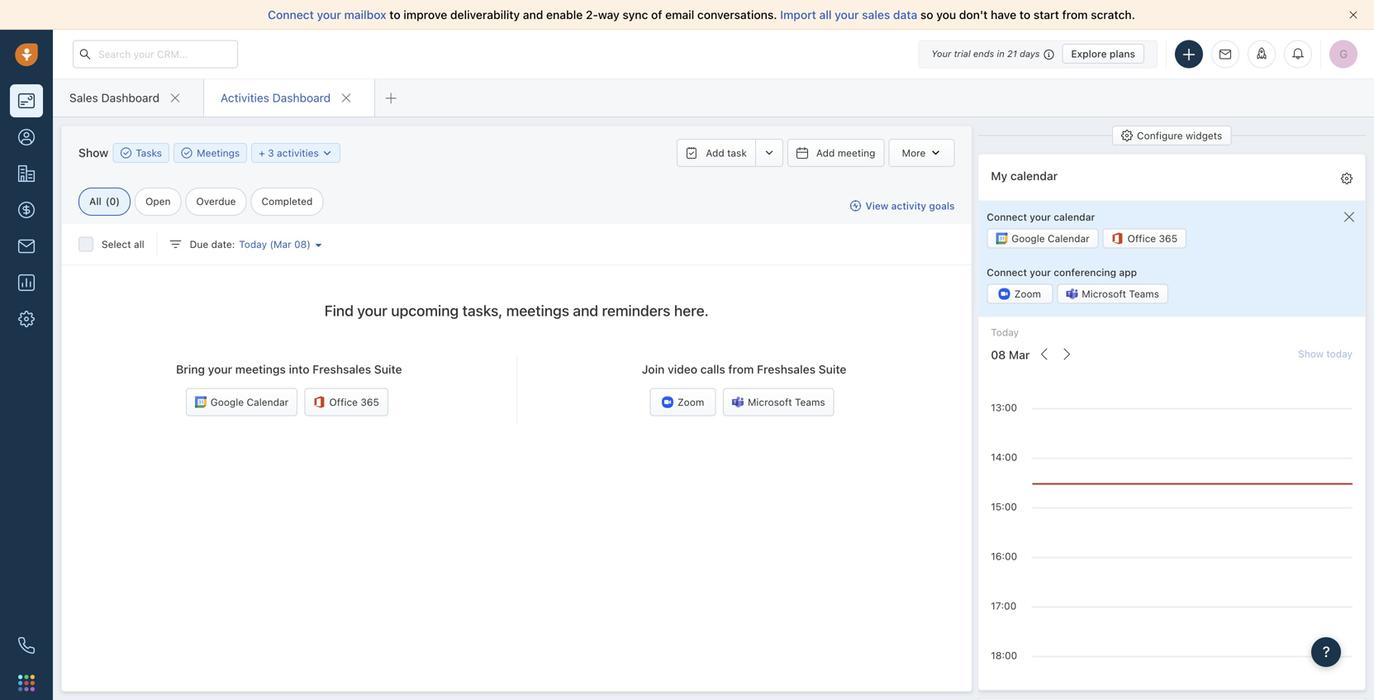 Task type: vqa. For each thing, say whether or not it's contained in the screenshot.
deals corresponding to All
no



Task type: locate. For each thing, give the bounding box(es) containing it.
in
[[997, 48, 1005, 59]]

microsoft for right microsoft teams button
[[1082, 288, 1127, 299]]

connect left mailbox
[[268, 8, 314, 21]]

teams for bottom microsoft teams button
[[795, 397, 826, 408]]

mar up 13:00
[[1009, 348, 1030, 362]]

2-
[[586, 8, 598, 21]]

your for connect your conferencing app
[[1030, 266, 1051, 278]]

connect your mailbox link
[[268, 8, 390, 21]]

1 vertical spatial microsoft teams
[[748, 397, 826, 408]]

office 365 button down into on the bottom
[[305, 388, 388, 416]]

1 horizontal spatial office
[[1128, 233, 1157, 244]]

goals
[[929, 200, 955, 212]]

1 horizontal spatial calendar
[[1048, 233, 1090, 244]]

your left 'sales' at the right of page
[[835, 8, 859, 21]]

1 horizontal spatial suite
[[819, 362, 847, 376]]

your left conferencing
[[1030, 266, 1051, 278]]

13:00
[[991, 402, 1018, 413]]

connect for connect your calendar
[[987, 211, 1028, 223]]

add meeting button
[[788, 139, 885, 167]]

1 vertical spatial teams
[[795, 397, 826, 408]]

google down bring your meetings into freshsales suite
[[211, 397, 244, 408]]

dashboard up activities
[[273, 91, 331, 105]]

1 horizontal spatial google
[[1012, 233, 1045, 244]]

microsoft teams button down app
[[1058, 284, 1169, 304]]

1 horizontal spatial teams
[[1129, 288, 1160, 299]]

1 vertical spatial today
[[991, 326, 1019, 338]]

google calendar button
[[987, 228, 1099, 248], [186, 388, 298, 416]]

1 horizontal spatial office 365 button
[[1103, 228, 1187, 248]]

0 horizontal spatial calendar
[[247, 397, 289, 408]]

0 vertical spatial from
[[1063, 8, 1088, 21]]

suite
[[374, 362, 402, 376], [819, 362, 847, 376]]

0 vertical spatial (
[[106, 195, 110, 207]]

1 horizontal spatial freshsales
[[757, 362, 816, 376]]

add for add task
[[706, 147, 725, 159]]

add task
[[706, 147, 747, 159]]

import all your sales data link
[[781, 8, 921, 21]]

explore plans link
[[1063, 44, 1145, 64]]

office up app
[[1128, 233, 1157, 244]]

365
[[1159, 233, 1178, 244], [361, 397, 379, 408]]

overdue
[[196, 195, 236, 207]]

microsoft teams down join video calls from freshsales suite on the bottom of page
[[748, 397, 826, 408]]

microsoft down conferencing
[[1082, 288, 1127, 299]]

1 horizontal spatial 365
[[1159, 233, 1178, 244]]

freshsales right calls
[[757, 362, 816, 376]]

office 365 button up app
[[1103, 228, 1187, 248]]

1 vertical spatial from
[[729, 362, 754, 376]]

video
[[668, 362, 698, 376]]

1 vertical spatial 08
[[991, 348, 1006, 362]]

office 365 down bring your meetings into freshsales suite
[[329, 397, 379, 408]]

1 vertical spatial office
[[329, 397, 358, 408]]

connect down connect your calendar
[[987, 266, 1028, 278]]

1 vertical spatial google calendar button
[[186, 388, 298, 416]]

add left task
[[706, 147, 725, 159]]

2 add from the left
[[817, 147, 835, 159]]

( down the "completed"
[[270, 238, 274, 250]]

enable
[[547, 8, 583, 21]]

0 horizontal spatial dashboard
[[101, 91, 160, 105]]

meetings left into on the bottom
[[235, 362, 286, 376]]

1 freshsales from the left
[[313, 362, 371, 376]]

1 vertical spatial zoom button
[[650, 388, 716, 416]]

1 to from the left
[[390, 8, 401, 21]]

zoom down the video
[[678, 397, 705, 408]]

(
[[106, 195, 110, 207], [270, 238, 274, 250]]

and left "reminders"
[[573, 302, 599, 319]]

add left meeting
[[817, 147, 835, 159]]

today right date:
[[239, 238, 267, 250]]

) right all
[[116, 195, 120, 207]]

0 horizontal spatial all
[[134, 238, 144, 250]]

add
[[706, 147, 725, 159], [817, 147, 835, 159]]

08 up 13:00
[[991, 348, 1006, 362]]

dashboard right sales in the left top of the page
[[101, 91, 160, 105]]

0 horizontal spatial office 365
[[329, 397, 379, 408]]

0 horizontal spatial today
[[239, 238, 267, 250]]

0 vertical spatial )
[[116, 195, 120, 207]]

all right import
[[820, 8, 832, 21]]

calendar for calendar
[[1048, 233, 1090, 244]]

2 freshsales from the left
[[757, 362, 816, 376]]

google calendar button down connect your calendar
[[987, 228, 1099, 248]]

0 vertical spatial office 365 button
[[1103, 228, 1187, 248]]

0 vertical spatial connect
[[268, 8, 314, 21]]

1 vertical spatial connect
[[987, 211, 1028, 223]]

2 vertical spatial connect
[[987, 266, 1028, 278]]

your left mailbox
[[317, 8, 341, 21]]

( for mar
[[270, 238, 274, 250]]

1 vertical spatial )
[[307, 238, 311, 250]]

1 horizontal spatial office 365
[[1128, 233, 1178, 244]]

google calendar down connect your calendar
[[1012, 233, 1090, 244]]

scratch.
[[1091, 8, 1136, 21]]

14:00
[[991, 451, 1018, 463]]

0 vertical spatial google calendar button
[[987, 228, 1099, 248]]

1 vertical spatial office 365 button
[[305, 388, 388, 416]]

calendar
[[1048, 233, 1090, 244], [247, 397, 289, 408]]

phone element
[[10, 629, 43, 662]]

0 horizontal spatial microsoft teams
[[748, 397, 826, 408]]

office down bring your meetings into freshsales suite
[[329, 397, 358, 408]]

show
[[79, 146, 108, 160]]

0 horizontal spatial (
[[106, 195, 110, 207]]

0 vertical spatial office
[[1128, 233, 1157, 244]]

0 vertical spatial and
[[523, 8, 543, 21]]

0 horizontal spatial google calendar
[[211, 397, 289, 408]]

1 vertical spatial zoom
[[678, 397, 705, 408]]

today ( mar 08 )
[[239, 238, 311, 250]]

1 horizontal spatial add
[[817, 147, 835, 159]]

zoom
[[1015, 288, 1042, 299], [678, 397, 705, 408]]

to left start
[[1020, 8, 1031, 21]]

1 horizontal spatial microsoft
[[1082, 288, 1127, 299]]

teams down app
[[1129, 288, 1160, 299]]

calendar up the connect your conferencing app
[[1048, 233, 1090, 244]]

1 vertical spatial office 365
[[329, 397, 379, 408]]

google down connect your calendar
[[1012, 233, 1045, 244]]

0 horizontal spatial and
[[523, 8, 543, 21]]

and
[[523, 8, 543, 21], [573, 302, 599, 319]]

1 horizontal spatial google calendar
[[1012, 233, 1090, 244]]

meetings right tasks,
[[507, 302, 570, 319]]

calendar
[[1011, 169, 1058, 183], [1054, 211, 1095, 223]]

google calendar button down bring your meetings into freshsales suite
[[186, 388, 298, 416]]

import
[[781, 8, 817, 21]]

2 to from the left
[[1020, 8, 1031, 21]]

microsoft teams button down join video calls from freshsales suite on the bottom of page
[[723, 388, 835, 416]]

today up 08 mar
[[991, 326, 1019, 338]]

zoom button
[[987, 284, 1053, 304], [650, 388, 716, 416]]

activities
[[277, 147, 319, 159]]

1 horizontal spatial 08
[[991, 348, 1006, 362]]

0 horizontal spatial meetings
[[235, 362, 286, 376]]

1 horizontal spatial to
[[1020, 8, 1031, 21]]

1 add from the left
[[706, 147, 725, 159]]

connect down my
[[987, 211, 1028, 223]]

add meeting
[[817, 147, 876, 159]]

microsoft teams down app
[[1082, 288, 1160, 299]]

dashboard for sales dashboard
[[101, 91, 160, 105]]

1 horizontal spatial zoom button
[[987, 284, 1053, 304]]

0 vertical spatial mar
[[274, 238, 292, 250]]

have
[[991, 8, 1017, 21]]

0 horizontal spatial )
[[116, 195, 120, 207]]

1 vertical spatial google
[[211, 397, 244, 408]]

( right all
[[106, 195, 110, 207]]

0 horizontal spatial to
[[390, 8, 401, 21]]

2 suite from the left
[[819, 362, 847, 376]]

freshsales
[[313, 362, 371, 376], [757, 362, 816, 376]]

1 horizontal spatial all
[[820, 8, 832, 21]]

1 vertical spatial and
[[573, 302, 599, 319]]

google calendar button for calendar
[[987, 228, 1099, 248]]

app
[[1120, 266, 1137, 278]]

calendar right my
[[1011, 169, 1058, 183]]

microsoft for bottom microsoft teams button
[[748, 397, 792, 408]]

0 horizontal spatial 365
[[361, 397, 379, 408]]

08 down the "completed"
[[294, 238, 307, 250]]

calendar down bring your meetings into freshsales suite
[[247, 397, 289, 408]]

0 vertical spatial microsoft teams button
[[1058, 284, 1169, 304]]

0 vertical spatial 365
[[1159, 233, 1178, 244]]

0 vertical spatial teams
[[1129, 288, 1160, 299]]

0 horizontal spatial freshsales
[[313, 362, 371, 376]]

google for bring
[[211, 397, 244, 408]]

widgets
[[1186, 130, 1223, 141]]

0 horizontal spatial mar
[[274, 238, 292, 250]]

zoom down the connect your conferencing app
[[1015, 288, 1042, 299]]

from right start
[[1063, 8, 1088, 21]]

1 horizontal spatial today
[[991, 326, 1019, 338]]

office for meetings
[[329, 397, 358, 408]]

freshsales right into on the bottom
[[313, 362, 371, 376]]

office 365 up app
[[1128, 233, 1178, 244]]

your
[[317, 8, 341, 21], [835, 8, 859, 21], [1030, 211, 1051, 223], [1030, 266, 1051, 278], [357, 302, 388, 319], [208, 362, 232, 376]]

0 horizontal spatial zoom button
[[650, 388, 716, 416]]

0 vertical spatial zoom button
[[987, 284, 1053, 304]]

1 horizontal spatial dashboard
[[273, 91, 331, 105]]

0 horizontal spatial microsoft teams button
[[723, 388, 835, 416]]

zoom button down the video
[[650, 388, 716, 416]]

google calendar down bring your meetings into freshsales suite
[[211, 397, 289, 408]]

18:00
[[991, 650, 1018, 661]]

from
[[1063, 8, 1088, 21], [729, 362, 754, 376]]

0 horizontal spatial 08
[[294, 238, 307, 250]]

08
[[294, 238, 307, 250], [991, 348, 1006, 362]]

microsoft down join video calls from freshsales suite on the bottom of page
[[748, 397, 792, 408]]

from right calls
[[729, 362, 754, 376]]

configure
[[1137, 130, 1183, 141]]

2 dashboard from the left
[[273, 91, 331, 105]]

1 vertical spatial 365
[[361, 397, 379, 408]]

0 horizontal spatial suite
[[374, 362, 402, 376]]

calendar up conferencing
[[1054, 211, 1095, 223]]

office 365
[[1128, 233, 1178, 244], [329, 397, 379, 408]]

) down the "completed"
[[307, 238, 311, 250]]

0 horizontal spatial add
[[706, 147, 725, 159]]

1 horizontal spatial and
[[573, 302, 599, 319]]

teams down join video calls from freshsales suite on the bottom of page
[[795, 397, 826, 408]]

zoom button for right microsoft teams button
[[987, 284, 1053, 304]]

google calendar
[[1012, 233, 1090, 244], [211, 397, 289, 408]]

meetings
[[197, 147, 240, 159]]

1 horizontal spatial (
[[270, 238, 274, 250]]

dashboard for activities dashboard
[[273, 91, 331, 105]]

0 vertical spatial 08
[[294, 238, 307, 250]]

down image
[[322, 148, 333, 159]]

google
[[1012, 233, 1045, 244], [211, 397, 244, 408]]

to
[[390, 8, 401, 21], [1020, 8, 1031, 21]]

today
[[239, 238, 267, 250], [991, 326, 1019, 338]]

1 vertical spatial meetings
[[235, 362, 286, 376]]

0 horizontal spatial teams
[[795, 397, 826, 408]]

select
[[102, 238, 131, 250]]

upcoming
[[391, 302, 459, 319]]

365 for connect your calendar
[[1159, 233, 1178, 244]]

teams
[[1129, 288, 1160, 299], [795, 397, 826, 408]]

your right find
[[357, 302, 388, 319]]

microsoft teams button
[[1058, 284, 1169, 304], [723, 388, 835, 416]]

zoom button down the connect your conferencing app
[[987, 284, 1053, 304]]

sync
[[623, 8, 648, 21]]

0 vertical spatial today
[[239, 238, 267, 250]]

connect your calendar
[[987, 211, 1095, 223]]

0 vertical spatial google calendar
[[1012, 233, 1090, 244]]

view activity goals link
[[850, 199, 955, 213]]

today for today
[[991, 326, 1019, 338]]

close image
[[1350, 11, 1358, 19]]

1 dashboard from the left
[[101, 91, 160, 105]]

dashboard
[[101, 91, 160, 105], [273, 91, 331, 105]]

1 horizontal spatial meetings
[[507, 302, 570, 319]]

0 horizontal spatial google calendar button
[[186, 388, 298, 416]]

0 vertical spatial office 365
[[1128, 233, 1178, 244]]

)
[[116, 195, 120, 207], [307, 238, 311, 250]]

to right mailbox
[[390, 8, 401, 21]]

1 horizontal spatial google calendar button
[[987, 228, 1099, 248]]

your for bring your meetings into freshsales suite
[[208, 362, 232, 376]]

0 horizontal spatial microsoft
[[748, 397, 792, 408]]

1 vertical spatial calendar
[[247, 397, 289, 408]]

your for connect your mailbox to improve deliverability and enable 2-way sync of email conversations. import all your sales data so you don't have to start from scratch.
[[317, 8, 341, 21]]

days
[[1020, 48, 1040, 59]]

microsoft
[[1082, 288, 1127, 299], [748, 397, 792, 408]]

1 vertical spatial google calendar
[[211, 397, 289, 408]]

more button
[[889, 139, 955, 167], [889, 139, 955, 167]]

3
[[268, 147, 274, 159]]

what's new image
[[1256, 48, 1268, 59]]

you
[[937, 8, 957, 21]]

0 horizontal spatial office 365 button
[[305, 388, 388, 416]]

0 horizontal spatial google
[[211, 397, 244, 408]]

+
[[259, 147, 265, 159]]

all right select
[[134, 238, 144, 250]]

your right bring
[[208, 362, 232, 376]]

0 vertical spatial microsoft teams
[[1082, 288, 1160, 299]]

1 vertical spatial calendar
[[1054, 211, 1095, 223]]

due date:
[[190, 238, 235, 250]]

0 horizontal spatial office
[[329, 397, 358, 408]]

don't
[[960, 8, 988, 21]]

0 horizontal spatial zoom
[[678, 397, 705, 408]]

and left enable
[[523, 8, 543, 21]]

connect
[[268, 8, 314, 21], [987, 211, 1028, 223], [987, 266, 1028, 278]]

calls
[[701, 362, 726, 376]]

0 vertical spatial meetings
[[507, 302, 570, 319]]

+ 3 activities button
[[251, 143, 341, 163]]

your down my calendar
[[1030, 211, 1051, 223]]

improve
[[404, 8, 447, 21]]

mar down the "completed"
[[274, 238, 292, 250]]

view activity goals
[[866, 200, 955, 212]]

office for calendar
[[1128, 233, 1157, 244]]

google for connect
[[1012, 233, 1045, 244]]

1 suite from the left
[[374, 362, 402, 376]]

1 vertical spatial (
[[270, 238, 274, 250]]

0 vertical spatial google
[[1012, 233, 1045, 244]]



Task type: describe. For each thing, give the bounding box(es) containing it.
join
[[642, 362, 665, 376]]

your trial ends in 21 days
[[932, 48, 1040, 59]]

completed
[[262, 195, 313, 207]]

explore plans
[[1072, 48, 1136, 60]]

bring
[[176, 362, 205, 376]]

sales
[[862, 8, 891, 21]]

connect for connect your conferencing app
[[987, 266, 1028, 278]]

conferencing
[[1054, 266, 1117, 278]]

all ( 0 )
[[89, 195, 120, 207]]

office 365 for bring your meetings into freshsales suite
[[329, 397, 379, 408]]

configure widgets
[[1137, 130, 1223, 141]]

my calendar
[[991, 169, 1058, 183]]

+ 3 activities
[[259, 147, 319, 159]]

today for today ( mar 08 )
[[239, 238, 267, 250]]

suite for bring your meetings into freshsales suite
[[374, 362, 402, 376]]

meeting
[[838, 147, 876, 159]]

0 vertical spatial calendar
[[1011, 169, 1058, 183]]

+ 3 activities link
[[259, 145, 333, 161]]

reminders
[[602, 302, 671, 319]]

bring your meetings into freshsales suite
[[176, 362, 402, 376]]

due
[[190, 238, 209, 250]]

configure widgets button
[[1113, 126, 1232, 145]]

here.
[[674, 302, 709, 319]]

freshsales for into
[[313, 362, 371, 376]]

activities
[[221, 91, 269, 105]]

sales dashboard
[[69, 91, 160, 105]]

google calendar for calendar
[[1012, 233, 1090, 244]]

join video calls from freshsales suite
[[642, 362, 847, 376]]

0 vertical spatial all
[[820, 8, 832, 21]]

0
[[110, 195, 116, 207]]

sales
[[69, 91, 98, 105]]

0 vertical spatial zoom
[[1015, 288, 1042, 299]]

google calendar for meetings
[[211, 397, 289, 408]]

1 vertical spatial microsoft teams button
[[723, 388, 835, 416]]

teams for right microsoft teams button
[[1129, 288, 1160, 299]]

view
[[866, 200, 889, 212]]

zoom button for bottom microsoft teams button
[[650, 388, 716, 416]]

more
[[902, 147, 926, 159]]

your for find your upcoming tasks, meetings and reminders here.
[[357, 302, 388, 319]]

16:00
[[991, 551, 1018, 562]]

your for connect your calendar
[[1030, 211, 1051, 223]]

data
[[894, 8, 918, 21]]

1 horizontal spatial microsoft teams button
[[1058, 284, 1169, 304]]

deliverability
[[450, 8, 520, 21]]

( for 0
[[106, 195, 110, 207]]

0 horizontal spatial from
[[729, 362, 754, 376]]

find your upcoming tasks, meetings and reminders here.
[[325, 302, 709, 319]]

tasks,
[[463, 302, 503, 319]]

email
[[666, 8, 695, 21]]

suite for join video calls from freshsales suite
[[819, 362, 847, 376]]

1 horizontal spatial )
[[307, 238, 311, 250]]

office 365 button for bring your meetings into freshsales suite
[[305, 388, 388, 416]]

office 365 button for connect your calendar
[[1103, 228, 1187, 248]]

trial
[[954, 48, 971, 59]]

ends
[[974, 48, 995, 59]]

plans
[[1110, 48, 1136, 60]]

all
[[89, 195, 101, 207]]

task
[[727, 147, 747, 159]]

connect your mailbox to improve deliverability and enable 2-way sync of email conversations. import all your sales data so you don't have to start from scratch.
[[268, 8, 1136, 21]]

activity
[[892, 200, 927, 212]]

1 vertical spatial all
[[134, 238, 144, 250]]

select all
[[102, 238, 144, 250]]

1 horizontal spatial from
[[1063, 8, 1088, 21]]

my
[[991, 169, 1008, 183]]

freshsales for from
[[757, 362, 816, 376]]

21
[[1008, 48, 1018, 59]]

way
[[598, 8, 620, 21]]

so
[[921, 8, 934, 21]]

send email image
[[1220, 49, 1232, 60]]

mailbox
[[344, 8, 387, 21]]

08 mar
[[991, 348, 1030, 362]]

connect for connect your mailbox to improve deliverability and enable 2-way sync of email conversations. import all your sales data so you don't have to start from scratch.
[[268, 8, 314, 21]]

conversations.
[[698, 8, 777, 21]]

google calendar button for meetings
[[186, 388, 298, 416]]

into
[[289, 362, 310, 376]]

explore
[[1072, 48, 1107, 60]]

freshworks switcher image
[[18, 675, 35, 691]]

add task button
[[677, 139, 755, 167]]

connect your conferencing app
[[987, 266, 1137, 278]]

start
[[1034, 8, 1060, 21]]

your
[[932, 48, 952, 59]]

of
[[651, 8, 663, 21]]

add for add meeting
[[817, 147, 835, 159]]

Search your CRM... text field
[[73, 40, 238, 68]]

calendar for meetings
[[247, 397, 289, 408]]

1 vertical spatial mar
[[1009, 348, 1030, 362]]

find
[[325, 302, 354, 319]]

phone image
[[18, 637, 35, 654]]

tasks
[[136, 147, 162, 159]]

365 for bring your meetings into freshsales suite
[[361, 397, 379, 408]]

date:
[[211, 238, 235, 250]]

open
[[146, 195, 171, 207]]

activities dashboard
[[221, 91, 331, 105]]

15:00
[[991, 501, 1018, 513]]

office 365 for connect your calendar
[[1128, 233, 1178, 244]]

17:00
[[991, 600, 1017, 612]]



